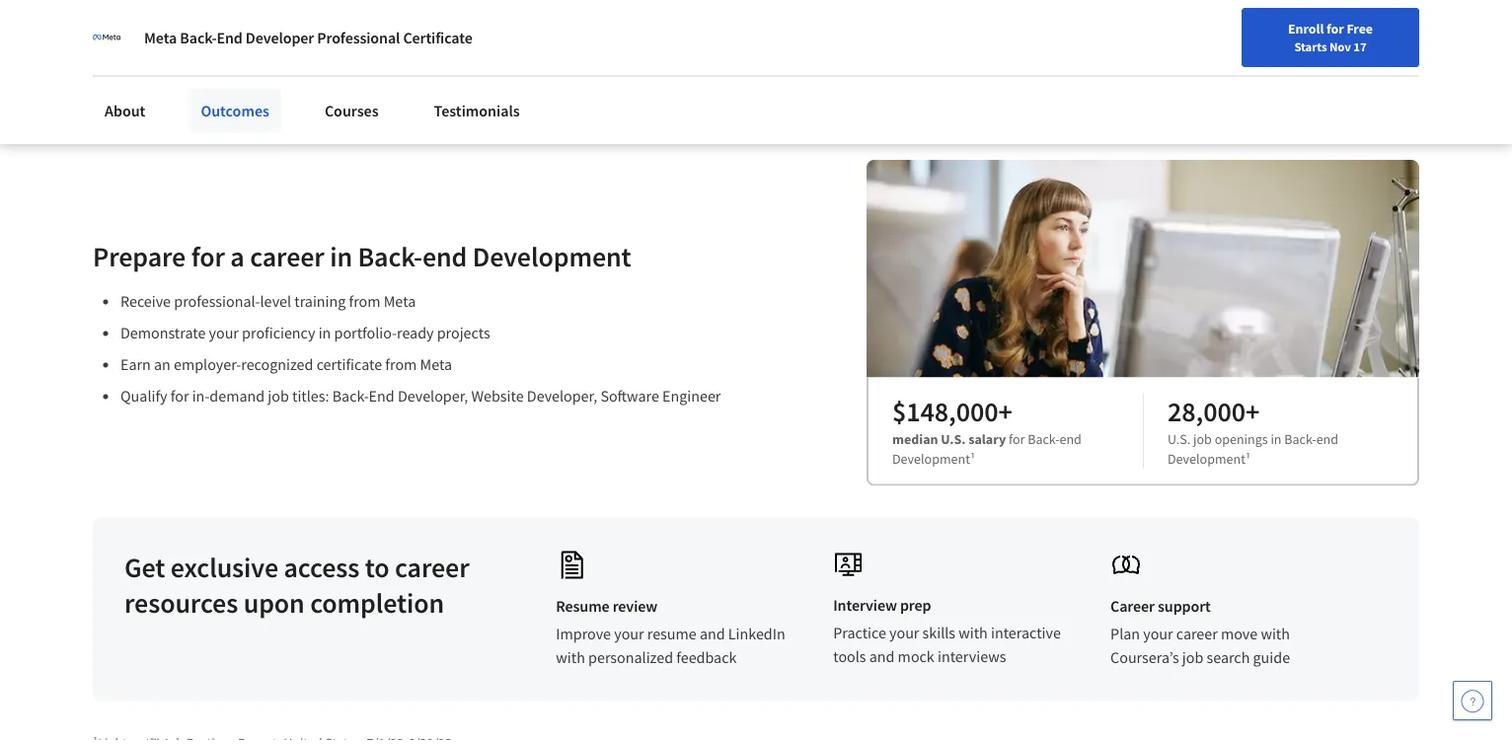 Task type: locate. For each thing, give the bounding box(es) containing it.
career for plan
[[1177, 624, 1218, 644]]

median
[[893, 430, 938, 448]]

for left a
[[191, 239, 225, 273]]

qualify for in-demand job titles: back-end developer, website developer, software engineer
[[120, 386, 721, 406]]

with inside interview prep practice your skills with interactive tools and mock interviews
[[959, 623, 988, 643]]

interview prep practice your skills with interactive tools and mock interviews
[[834, 596, 1061, 667]]

career up level
[[250, 239, 325, 273]]

end
[[422, 239, 467, 273], [1060, 430, 1082, 448], [1317, 430, 1339, 448]]

end right salary
[[1060, 430, 1082, 448]]

developer
[[246, 28, 314, 47]]

¹
[[970, 450, 976, 467], [1246, 450, 1251, 467]]

for left business
[[315, 43, 335, 62]]

learn more about coursera for business link
[[125, 43, 399, 62]]

in-
[[192, 386, 210, 406]]

demonstrate your proficiency in portfolio-ready projects
[[120, 323, 490, 343]]

and inside interview prep practice your skills with interactive tools and mock interviews
[[870, 647, 895, 667]]

2 horizontal spatial career
[[1177, 624, 1218, 644]]

with
[[959, 623, 988, 643], [1261, 624, 1290, 644], [556, 648, 585, 668]]

0 vertical spatial career
[[250, 239, 325, 273]]

in up training
[[330, 239, 352, 273]]

developer, right website
[[527, 386, 598, 406]]

+ for 28,000
[[1246, 394, 1260, 428]]

career down support
[[1177, 624, 1218, 644]]

development inside the 28,000 + u.s. job openings in back-end development
[[1168, 450, 1246, 467]]

0 horizontal spatial and
[[700, 624, 725, 644]]

outcomes link
[[189, 89, 281, 132]]

back-
[[180, 28, 217, 47], [358, 239, 422, 273], [332, 386, 369, 406], [1028, 430, 1060, 448], [1285, 430, 1317, 448]]

+ inside the 28,000 + u.s. job openings in back-end development
[[1246, 394, 1260, 428]]

learn
[[125, 43, 165, 62]]

u.s.
[[941, 430, 966, 448], [1168, 430, 1191, 448]]

your down professional-
[[209, 323, 239, 343]]

career
[[250, 239, 325, 273], [395, 550, 470, 584], [1177, 624, 1218, 644]]

job left search
[[1183, 648, 1204, 668]]

0 horizontal spatial u.s.
[[941, 430, 966, 448]]

¹ down openings
[[1246, 450, 1251, 467]]

in down training
[[319, 323, 331, 343]]

2 horizontal spatial with
[[1261, 624, 1290, 644]]

about
[[105, 101, 146, 120]]

practice
[[834, 623, 887, 643]]

end inside the for back-end development
[[1060, 430, 1082, 448]]

back- up portfolio- at the left of the page
[[358, 239, 422, 273]]

u.s. down $148,000
[[941, 430, 966, 448]]

level
[[260, 292, 291, 311]]

0 horizontal spatial +
[[999, 394, 1013, 428]]

recognized
[[241, 355, 313, 375]]

1 horizontal spatial with
[[959, 623, 988, 643]]

0 horizontal spatial end
[[217, 28, 243, 47]]

job down recognized
[[268, 386, 289, 406]]

feedback
[[677, 648, 737, 668]]

0 horizontal spatial end
[[422, 239, 467, 273]]

back- inside the for back-end development
[[1028, 430, 1060, 448]]

0 vertical spatial from
[[349, 292, 381, 311]]

$148,000 + median u.s. salary
[[893, 394, 1013, 448]]

2 vertical spatial job
[[1183, 648, 1204, 668]]

1 vertical spatial job
[[1194, 430, 1212, 448]]

with down improve
[[556, 648, 585, 668]]

interviews
[[938, 647, 1006, 667]]

your up the personalized
[[614, 624, 644, 644]]

job
[[268, 386, 289, 406], [1194, 430, 1212, 448], [1183, 648, 1204, 668]]

1 horizontal spatial career
[[395, 550, 470, 584]]

0 vertical spatial in
[[330, 239, 352, 273]]

2 vertical spatial in
[[1271, 430, 1282, 448]]

development
[[473, 239, 632, 273], [893, 450, 970, 467], [1168, 450, 1246, 467]]

enroll
[[1288, 20, 1324, 38]]

back- right salary
[[1028, 430, 1060, 448]]

1 vertical spatial end
[[369, 386, 395, 406]]

testimonials link
[[422, 89, 532, 132]]

career right to
[[395, 550, 470, 584]]

end
[[217, 28, 243, 47], [369, 386, 395, 406]]

software
[[601, 386, 659, 406]]

0 horizontal spatial meta
[[144, 28, 177, 47]]

+ up salary
[[999, 394, 1013, 428]]

2 vertical spatial career
[[1177, 624, 1218, 644]]

1 horizontal spatial end
[[1060, 430, 1082, 448]]

training
[[294, 292, 346, 311]]

and right tools
[[870, 647, 895, 667]]

career inside get exclusive access to career resources upon completion
[[395, 550, 470, 584]]

2 u.s. from the left
[[1168, 430, 1191, 448]]

end down certificate
[[369, 386, 395, 406]]

demand
[[210, 386, 265, 406]]

coursera enterprise logos image
[[979, 0, 1374, 49]]

+ inside $148,000 + median u.s. salary
[[999, 394, 1013, 428]]

testimonials
[[434, 101, 520, 120]]

2 + from the left
[[1246, 394, 1260, 428]]

menu item
[[1098, 20, 1225, 84]]

career inside career support plan your career move with coursera's job search guide
[[1177, 624, 1218, 644]]

business
[[338, 43, 399, 62]]

in
[[330, 239, 352, 273], [319, 323, 331, 343], [1271, 430, 1282, 448]]

¹ down salary
[[970, 450, 976, 467]]

demonstrate
[[120, 323, 206, 343]]

end inside the 28,000 + u.s. job openings in back-end development
[[1317, 430, 1339, 448]]

0 horizontal spatial developer,
[[398, 386, 468, 406]]

in right openings
[[1271, 430, 1282, 448]]

back- inside the 28,000 + u.s. job openings in back-end development
[[1285, 430, 1317, 448]]

1 vertical spatial and
[[870, 647, 895, 667]]

+
[[999, 394, 1013, 428], [1246, 394, 1260, 428]]

receive
[[120, 292, 171, 311]]

completion
[[310, 585, 445, 620]]

and up the feedback
[[700, 624, 725, 644]]

resume
[[647, 624, 697, 644]]

developer, left website
[[398, 386, 468, 406]]

1 horizontal spatial developer,
[[527, 386, 598, 406]]

with up the 'guide'
[[1261, 624, 1290, 644]]

0 horizontal spatial development
[[473, 239, 632, 273]]

2 ¹ from the left
[[1246, 450, 1251, 467]]

from up portfolio- at the left of the page
[[349, 292, 381, 311]]

+ up openings
[[1246, 394, 1260, 428]]

with inside the resume review improve your resume and linkedin with personalized feedback
[[556, 648, 585, 668]]

for for starts
[[1327, 20, 1344, 38]]

1 horizontal spatial from
[[385, 355, 417, 375]]

0 vertical spatial meta
[[144, 28, 177, 47]]

1 ¹ from the left
[[970, 450, 976, 467]]

1 vertical spatial career
[[395, 550, 470, 584]]

0 horizontal spatial with
[[556, 648, 585, 668]]

1 horizontal spatial development
[[893, 450, 970, 467]]

for left in-
[[171, 386, 189, 406]]

interactive
[[991, 623, 1061, 643]]

for inside enroll for free starts nov 17
[[1327, 20, 1344, 38]]

1 vertical spatial in
[[319, 323, 331, 343]]

1 horizontal spatial ¹
[[1246, 450, 1251, 467]]

job down "28,000"
[[1194, 430, 1212, 448]]

prepare
[[93, 239, 186, 273]]

career support plan your career move with coursera's job search guide
[[1111, 597, 1291, 668]]

0 horizontal spatial ¹
[[970, 450, 976, 467]]

about link
[[93, 89, 157, 132]]

your up coursera's at the bottom right of page
[[1144, 624, 1174, 644]]

u.s. down "28,000"
[[1168, 430, 1191, 448]]

professional
[[317, 28, 400, 47]]

1 horizontal spatial u.s.
[[1168, 430, 1191, 448]]

back- down certificate
[[332, 386, 369, 406]]

0 vertical spatial job
[[268, 386, 289, 406]]

end up projects
[[422, 239, 467, 273]]

+ for $148,000
[[999, 394, 1013, 428]]

salary
[[969, 430, 1006, 448]]

0 horizontal spatial from
[[349, 292, 381, 311]]

0 vertical spatial and
[[700, 624, 725, 644]]

with up interviews
[[959, 623, 988, 643]]

u.s. inside $148,000 + median u.s. salary
[[941, 430, 966, 448]]

for for demand
[[171, 386, 189, 406]]

prepare for a career in back-end development
[[93, 239, 632, 273]]

1 u.s. from the left
[[941, 430, 966, 448]]

professional-
[[174, 292, 260, 311]]

1 horizontal spatial and
[[870, 647, 895, 667]]

coursera
[[251, 43, 312, 62]]

meta back-end developer professional certificate
[[144, 28, 473, 47]]

for right salary
[[1009, 430, 1025, 448]]

developer,
[[398, 386, 468, 406], [527, 386, 598, 406]]

meta image
[[93, 24, 120, 51]]

end right openings
[[1317, 430, 1339, 448]]

projects
[[437, 323, 490, 343]]

meta right meta icon
[[144, 28, 177, 47]]

more
[[168, 43, 204, 62]]

your inside career support plan your career move with coursera's job search guide
[[1144, 624, 1174, 644]]

for inside the for back-end development
[[1009, 430, 1025, 448]]

coursera image
[[24, 16, 149, 48]]

nov
[[1330, 39, 1352, 54]]

meta
[[144, 28, 177, 47], [384, 292, 416, 311], [420, 355, 452, 375]]

courses
[[325, 101, 379, 120]]

1 vertical spatial from
[[385, 355, 417, 375]]

None search field
[[281, 12, 716, 52]]

for up nov
[[1327, 20, 1344, 38]]

for for career
[[191, 239, 225, 273]]

for
[[1327, 20, 1344, 38], [315, 43, 335, 62], [191, 239, 225, 273], [171, 386, 189, 406], [1009, 430, 1025, 448]]

back- right openings
[[1285, 430, 1317, 448]]

meta up qualify for in-demand job titles: back-end developer, website developer, software engineer
[[420, 355, 452, 375]]

your for career support plan your career move with coursera's job search guide
[[1144, 624, 1174, 644]]

2 vertical spatial meta
[[420, 355, 452, 375]]

your inside interview prep practice your skills with interactive tools and mock interviews
[[890, 623, 920, 643]]

your inside the resume review improve your resume and linkedin with personalized feedback
[[614, 624, 644, 644]]

1 developer, from the left
[[398, 386, 468, 406]]

2 horizontal spatial meta
[[420, 355, 452, 375]]

end right more
[[217, 28, 243, 47]]

from down the ready
[[385, 355, 417, 375]]

2 horizontal spatial development
[[1168, 450, 1246, 467]]

titles:
[[292, 386, 329, 406]]

meta up the ready
[[384, 292, 416, 311]]

1 vertical spatial meta
[[384, 292, 416, 311]]

a
[[230, 239, 245, 273]]

starts
[[1295, 39, 1327, 54]]

help center image
[[1461, 689, 1485, 713]]

1 horizontal spatial +
[[1246, 394, 1260, 428]]

1 + from the left
[[999, 394, 1013, 428]]

and inside the resume review improve your resume and linkedin with personalized feedback
[[700, 624, 725, 644]]

access
[[284, 550, 360, 584]]

2 horizontal spatial end
[[1317, 430, 1339, 448]]

your up mock
[[890, 623, 920, 643]]

development inside the for back-end development
[[893, 450, 970, 467]]



Task type: describe. For each thing, give the bounding box(es) containing it.
2 developer, from the left
[[527, 386, 598, 406]]

job inside career support plan your career move with coursera's job search guide
[[1183, 648, 1204, 668]]

¹ for 28,000
[[1246, 450, 1251, 467]]

about
[[207, 43, 248, 62]]

courses link
[[313, 89, 391, 132]]

career for access
[[395, 550, 470, 584]]

resume
[[556, 597, 610, 617]]

job inside the 28,000 + u.s. job openings in back-end development
[[1194, 430, 1212, 448]]

search
[[1207, 648, 1250, 668]]

website
[[471, 386, 524, 406]]

review
[[613, 597, 658, 617]]

plan
[[1111, 624, 1140, 644]]

coursera's
[[1111, 648, 1179, 668]]

earn
[[120, 355, 151, 375]]

employer-
[[174, 355, 241, 375]]

28,000 + u.s. job openings in back-end development
[[1168, 394, 1339, 467]]

certificate
[[403, 28, 473, 47]]

0 vertical spatial end
[[217, 28, 243, 47]]

for back-end development
[[893, 430, 1082, 467]]

exclusive
[[171, 550, 278, 584]]

1 horizontal spatial end
[[369, 386, 395, 406]]

tools
[[834, 647, 866, 667]]

learn more about coursera for business
[[125, 43, 399, 62]]

$148,000
[[893, 394, 999, 428]]

enroll for free starts nov 17
[[1288, 20, 1373, 54]]

0 horizontal spatial career
[[250, 239, 325, 273]]

free
[[1347, 20, 1373, 38]]

certificate
[[317, 355, 382, 375]]

personalized
[[589, 648, 673, 668]]

u.s. inside the 28,000 + u.s. job openings in back-end development
[[1168, 430, 1191, 448]]

qualify
[[120, 386, 167, 406]]

move
[[1221, 624, 1258, 644]]

mock
[[898, 647, 935, 667]]

ready
[[397, 323, 434, 343]]

interview
[[834, 596, 897, 616]]

guide
[[1253, 648, 1291, 668]]

engineer
[[663, 386, 721, 406]]

1 horizontal spatial meta
[[384, 292, 416, 311]]

28,000
[[1168, 394, 1246, 428]]

get
[[124, 550, 165, 584]]

back- right learn
[[180, 28, 217, 47]]

upon
[[244, 585, 305, 620]]

to
[[365, 550, 390, 584]]

career
[[1111, 597, 1155, 617]]

in inside the 28,000 + u.s. job openings in back-end development
[[1271, 430, 1282, 448]]

your for resume review improve your resume and linkedin with personalized feedback
[[614, 624, 644, 644]]

earn an employer-recognized certificate from meta
[[120, 355, 452, 375]]

show notifications image
[[1246, 25, 1270, 48]]

resume review improve your resume and linkedin with personalized feedback
[[556, 597, 786, 668]]

17
[[1354, 39, 1367, 54]]

with inside career support plan your career move with coursera's job search guide
[[1261, 624, 1290, 644]]

get exclusive access to career resources upon completion
[[124, 550, 470, 620]]

linkedin
[[728, 624, 786, 644]]

portfolio-
[[334, 323, 397, 343]]

an
[[154, 355, 171, 375]]

¹ for $148,000
[[970, 450, 976, 467]]

resources
[[124, 585, 238, 620]]

prep
[[900, 596, 932, 616]]

proficiency
[[242, 323, 315, 343]]

your for interview prep practice your skills with interactive tools and mock interviews
[[890, 623, 920, 643]]

openings
[[1215, 430, 1268, 448]]

improve
[[556, 624, 611, 644]]

outcomes
[[201, 101, 269, 120]]

support
[[1158, 597, 1211, 617]]

skills
[[923, 623, 956, 643]]

receive professional-level training from meta
[[120, 292, 416, 311]]



Task type: vqa. For each thing, say whether or not it's contained in the screenshot.
Enroll
yes



